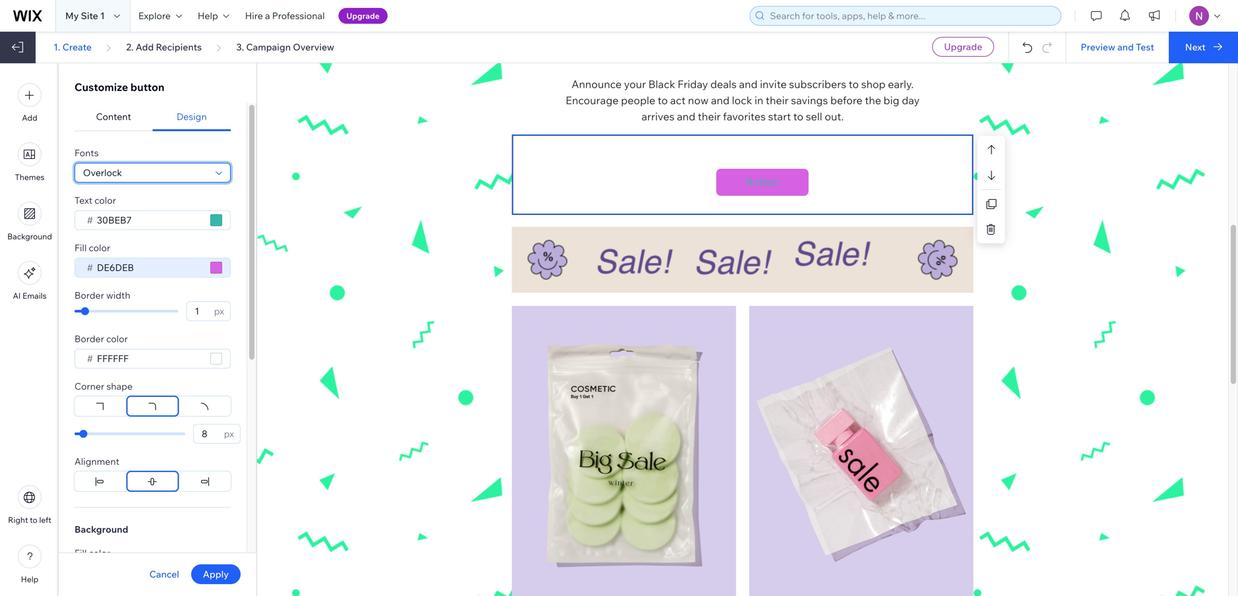 Task type: describe. For each thing, give the bounding box(es) containing it.
0 vertical spatial px
[[214, 305, 224, 317]]

button
[[746, 175, 779, 188]]

explore
[[138, 10, 171, 21]]

apply
[[203, 568, 229, 580]]

invite
[[760, 78, 787, 91]]

site
[[81, 10, 98, 21]]

ai emails button
[[13, 261, 47, 301]]

and left test on the top right
[[1118, 41, 1134, 53]]

corner shape
[[75, 381, 133, 392]]

2 no fill field from the top
[[93, 259, 206, 277]]

border for border color
[[75, 333, 104, 345]]

ai
[[13, 291, 21, 301]]

lock
[[732, 94, 752, 107]]

design button
[[153, 103, 231, 131]]

your
[[624, 78, 646, 91]]

day
[[902, 94, 920, 107]]

2.
[[126, 41, 134, 53]]

2. add recipients link
[[126, 41, 202, 53]]

border for border width
[[75, 289, 104, 301]]

themes button
[[15, 142, 44, 182]]

hire a professional link
[[237, 0, 333, 32]]

deals
[[711, 78, 737, 91]]

1.
[[54, 41, 60, 53]]

test
[[1136, 41, 1155, 53]]

button link
[[726, 169, 799, 195]]

professional
[[272, 10, 325, 21]]

left
[[39, 515, 51, 525]]

savings
[[791, 94, 828, 107]]

encourage
[[566, 94, 619, 107]]

add button
[[18, 83, 42, 123]]

2 fill color from the top
[[75, 547, 110, 559]]

arrives
[[642, 110, 675, 123]]

1 fill color from the top
[[75, 242, 110, 254]]

1. create link
[[54, 41, 92, 53]]

the
[[865, 94, 881, 107]]

themes
[[15, 172, 44, 182]]

width
[[106, 289, 130, 301]]

3.
[[236, 41, 244, 53]]

background button
[[7, 202, 52, 241]]

button
[[131, 80, 164, 94]]

right to left button
[[8, 485, 51, 525]]

next button
[[1169, 32, 1238, 63]]

0 horizontal spatial upgrade button
[[339, 8, 388, 24]]

0 horizontal spatial help
[[21, 574, 38, 584]]

hire a professional
[[245, 10, 325, 21]]

early.
[[888, 78, 914, 91]]

border width
[[75, 289, 130, 301]]

hire
[[245, 10, 263, 21]]

and down the deals
[[711, 94, 730, 107]]

2 # from the top
[[87, 262, 93, 273]]

to up before
[[849, 78, 859, 91]]

0 vertical spatial add
[[136, 41, 154, 53]]

1
[[100, 10, 105, 21]]

content
[[96, 111, 131, 122]]

0 horizontal spatial background
[[7, 231, 52, 241]]

to left act
[[658, 94, 668, 107]]

corner
[[75, 381, 104, 392]]

customize button
[[75, 80, 164, 94]]

big
[[884, 94, 900, 107]]

design
[[177, 111, 207, 122]]

customize
[[75, 80, 128, 94]]

content button
[[75, 103, 153, 131]]

3. campaign overview
[[236, 41, 334, 53]]

recipients
[[156, 41, 202, 53]]

1 horizontal spatial help
[[198, 10, 218, 21]]

in
[[755, 94, 764, 107]]

cancel button
[[149, 568, 179, 580]]

before
[[831, 94, 863, 107]]

3. campaign overview link
[[236, 41, 334, 53]]

alignment
[[75, 456, 119, 467]]

emails
[[22, 291, 47, 301]]

right
[[8, 515, 28, 525]]



Task type: vqa. For each thing, say whether or not it's contained in the screenshot.
Preview
yes



Task type: locate. For each thing, give the bounding box(es) containing it.
upgrade right professional in the left top of the page
[[347, 11, 380, 21]]

2 vertical spatial #
[[87, 353, 93, 364]]

right to left
[[8, 515, 51, 525]]

and up the lock
[[739, 78, 758, 91]]

text color
[[75, 195, 116, 206]]

1 horizontal spatial their
[[766, 94, 789, 107]]

help button
[[190, 0, 237, 32], [18, 545, 42, 584]]

1 vertical spatial #
[[87, 262, 93, 273]]

background right left
[[75, 524, 128, 535]]

tab list
[[75, 103, 231, 131]]

2 fill from the top
[[75, 547, 87, 559]]

background
[[7, 231, 52, 241], [75, 524, 128, 535]]

1 vertical spatial border
[[75, 333, 104, 345]]

upgrade down search for tools, apps, help & more... 'field'
[[944, 41, 983, 52]]

fill
[[75, 242, 87, 254], [75, 547, 87, 559]]

0 vertical spatial fill
[[75, 242, 87, 254]]

cancel
[[149, 568, 179, 580]]

# down text color
[[87, 214, 93, 226]]

my site 1
[[65, 10, 105, 21]]

0 vertical spatial their
[[766, 94, 789, 107]]

out.
[[825, 110, 844, 123]]

preview
[[1081, 41, 1116, 53]]

shop
[[861, 78, 886, 91]]

1 vertical spatial fill
[[75, 547, 87, 559]]

help button down right to left
[[18, 545, 42, 584]]

1 horizontal spatial add
[[136, 41, 154, 53]]

0 horizontal spatial add
[[22, 113, 37, 123]]

0 vertical spatial no fill field
[[93, 211, 206, 229]]

their down now
[[698, 110, 721, 123]]

# up border width at left
[[87, 262, 93, 273]]

0 vertical spatial upgrade button
[[339, 8, 388, 24]]

0 vertical spatial upgrade
[[347, 11, 380, 21]]

a
[[265, 10, 270, 21]]

1. create
[[54, 41, 92, 53]]

announce your black friday deals and invite subscribers to shop early. encourage people to act now and lock in their savings before the big day arrives and their favorites start to sell out.
[[566, 78, 922, 123]]

0 vertical spatial background
[[7, 231, 52, 241]]

to left sell on the right top
[[794, 110, 804, 123]]

# down 'border color'
[[87, 353, 93, 364]]

3 # from the top
[[87, 353, 93, 364]]

text
[[75, 195, 92, 206]]

add
[[136, 41, 154, 53], [22, 113, 37, 123]]

1 vertical spatial no fill field
[[93, 259, 206, 277]]

start
[[768, 110, 791, 123]]

0 vertical spatial fill color
[[75, 242, 110, 254]]

shape
[[106, 381, 133, 392]]

add up themes button
[[22, 113, 37, 123]]

subscribers
[[789, 78, 847, 91]]

background up ai emails "button"
[[7, 231, 52, 241]]

no fill field up shape
[[93, 350, 206, 368]]

act
[[670, 94, 686, 107]]

favorites
[[723, 110, 766, 123]]

3 no fill field from the top
[[93, 350, 206, 368]]

fonts
[[75, 147, 99, 159]]

people
[[621, 94, 656, 107]]

0 horizontal spatial their
[[698, 110, 721, 123]]

help button left hire
[[190, 0, 237, 32]]

color
[[94, 195, 116, 206], [89, 242, 110, 254], [106, 333, 128, 345], [89, 547, 110, 559]]

None text field
[[191, 302, 210, 320], [198, 425, 220, 443], [191, 302, 210, 320], [198, 425, 220, 443]]

0 horizontal spatial upgrade
[[347, 11, 380, 21]]

preview and test
[[1081, 41, 1155, 53]]

#
[[87, 214, 93, 226], [87, 262, 93, 273], [87, 353, 93, 364]]

no fill field up the width
[[93, 259, 206, 277]]

upgrade button down search for tools, apps, help & more... 'field'
[[933, 37, 995, 57]]

1 vertical spatial background
[[75, 524, 128, 535]]

None field
[[79, 164, 212, 182]]

now
[[688, 94, 709, 107]]

fill color
[[75, 242, 110, 254], [75, 547, 110, 559]]

upgrade button right professional in the left top of the page
[[339, 8, 388, 24]]

campaign
[[246, 41, 291, 53]]

upgrade for the leftmost "upgrade" button
[[347, 11, 380, 21]]

0 vertical spatial help button
[[190, 0, 237, 32]]

1 vertical spatial upgrade
[[944, 41, 983, 52]]

create
[[62, 41, 92, 53]]

1 horizontal spatial help button
[[190, 0, 237, 32]]

1 vertical spatial upgrade button
[[933, 37, 995, 57]]

2. add recipients
[[126, 41, 202, 53]]

1 vertical spatial help
[[21, 574, 38, 584]]

border down border width at left
[[75, 333, 104, 345]]

their
[[766, 94, 789, 107], [698, 110, 721, 123]]

1 vertical spatial fill color
[[75, 547, 110, 559]]

add inside button
[[22, 113, 37, 123]]

to inside button
[[30, 515, 37, 525]]

overview
[[293, 41, 334, 53]]

1 # from the top
[[87, 214, 93, 226]]

sell
[[806, 110, 823, 123]]

1 border from the top
[[75, 289, 104, 301]]

1 no fill field from the top
[[93, 211, 206, 229]]

0 vertical spatial #
[[87, 214, 93, 226]]

border left the width
[[75, 289, 104, 301]]

black
[[649, 78, 675, 91]]

no fill field down text color
[[93, 211, 206, 229]]

No fill field
[[93, 211, 206, 229], [93, 259, 206, 277], [93, 350, 206, 368]]

0 vertical spatial help
[[198, 10, 218, 21]]

ai emails
[[13, 291, 47, 301]]

0 horizontal spatial help button
[[18, 545, 42, 584]]

upgrade
[[347, 11, 380, 21], [944, 41, 983, 52]]

add right 2.
[[136, 41, 154, 53]]

upgrade button
[[339, 8, 388, 24], [933, 37, 995, 57]]

tab list containing content
[[75, 103, 231, 131]]

2 border from the top
[[75, 333, 104, 345]]

no fill field for text color
[[93, 211, 206, 229]]

upgrade for "upgrade" button to the right
[[944, 41, 983, 52]]

their up 'start'
[[766, 94, 789, 107]]

1 fill from the top
[[75, 242, 87, 254]]

help up recipients
[[198, 10, 218, 21]]

help down right to left
[[21, 574, 38, 584]]

next
[[1186, 41, 1206, 53]]

0 vertical spatial border
[[75, 289, 104, 301]]

1 vertical spatial their
[[698, 110, 721, 123]]

px
[[214, 305, 224, 317], [224, 428, 234, 440]]

1 horizontal spatial background
[[75, 524, 128, 535]]

no fill field for border color
[[93, 350, 206, 368]]

1 horizontal spatial upgrade button
[[933, 37, 995, 57]]

help
[[198, 10, 218, 21], [21, 574, 38, 584]]

to left left
[[30, 515, 37, 525]]

border color
[[75, 333, 128, 345]]

1 horizontal spatial upgrade
[[944, 41, 983, 52]]

to
[[849, 78, 859, 91], [658, 94, 668, 107], [794, 110, 804, 123], [30, 515, 37, 525]]

2 vertical spatial no fill field
[[93, 350, 206, 368]]

apply button
[[191, 564, 241, 584]]

friday
[[678, 78, 708, 91]]

# for border
[[87, 353, 93, 364]]

# for text
[[87, 214, 93, 226]]

border
[[75, 289, 104, 301], [75, 333, 104, 345]]

announce
[[572, 78, 622, 91]]

1 vertical spatial px
[[224, 428, 234, 440]]

and down act
[[677, 110, 696, 123]]

Search for tools, apps, help & more... field
[[766, 7, 1057, 25]]

1 vertical spatial add
[[22, 113, 37, 123]]

my
[[65, 10, 79, 21]]

1 vertical spatial help button
[[18, 545, 42, 584]]



